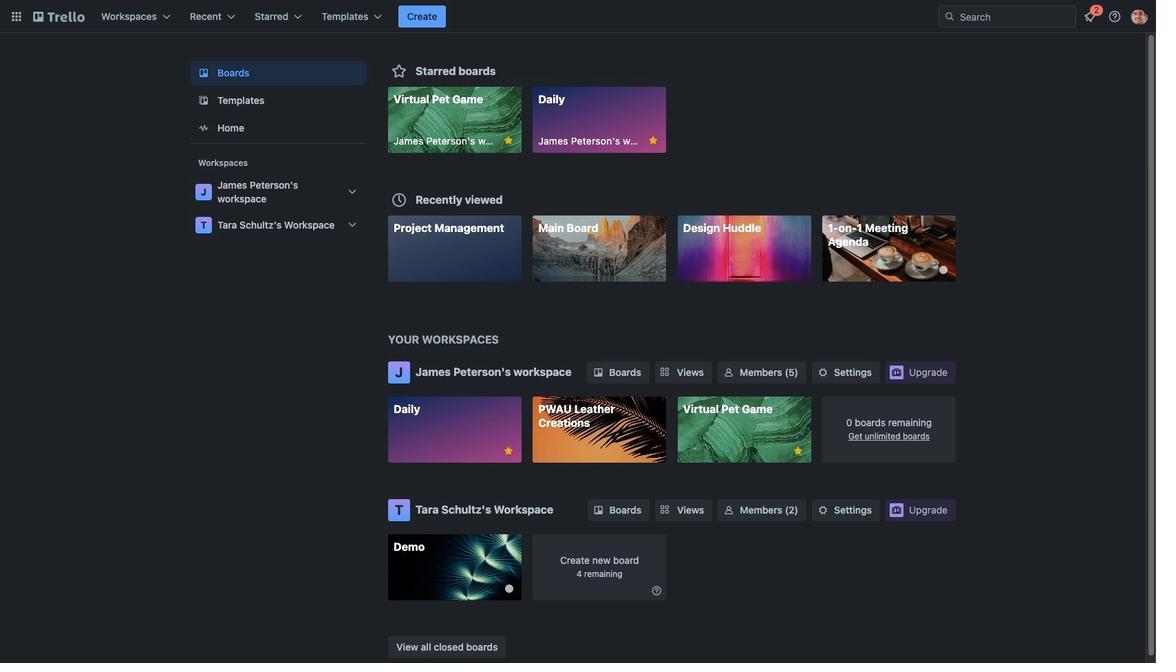 Task type: locate. For each thing, give the bounding box(es) containing it.
primary element
[[0, 0, 1157, 33]]

Search field
[[956, 7, 1076, 26]]

0 horizontal spatial click to unstar this board. it will be removed from your starred list. image
[[503, 445, 515, 457]]

home image
[[196, 120, 212, 136]]

back to home image
[[33, 6, 85, 28]]

click to unstar this board. it will be removed from your starred list. image
[[647, 134, 660, 147], [503, 445, 515, 457]]

sm image
[[722, 366, 736, 379], [722, 503, 736, 517], [650, 584, 664, 597]]

click to unstar this board. it will be removed from your starred list. image
[[503, 134, 515, 147]]

1 vertical spatial click to unstar this board. it will be removed from your starred list. image
[[503, 445, 515, 457]]

james peterson (jamespeterson93) image
[[1132, 8, 1149, 25]]

there is new activity on this board. image
[[940, 265, 948, 274], [505, 584, 514, 593]]

sm image
[[592, 366, 606, 379], [817, 366, 830, 379], [592, 503, 606, 517], [817, 503, 830, 517]]

0 vertical spatial sm image
[[722, 366, 736, 379]]

0 vertical spatial click to unstar this board. it will be removed from your starred list. image
[[647, 134, 660, 147]]

1 horizontal spatial click to unstar this board. it will be removed from your starred list. image
[[647, 134, 660, 147]]

1 horizontal spatial there is new activity on this board. image
[[940, 265, 948, 274]]

2 vertical spatial sm image
[[650, 584, 664, 597]]

0 horizontal spatial there is new activity on this board. image
[[505, 584, 514, 593]]

1 vertical spatial there is new activity on this board. image
[[505, 584, 514, 593]]

2 notifications image
[[1082, 8, 1099, 25]]



Task type: vqa. For each thing, say whether or not it's contained in the screenshot.
The Back To Home image
yes



Task type: describe. For each thing, give the bounding box(es) containing it.
search image
[[945, 11, 956, 22]]

1 vertical spatial sm image
[[722, 503, 736, 517]]

board image
[[196, 65, 212, 81]]

template board image
[[196, 92, 212, 109]]

open information menu image
[[1109, 10, 1122, 23]]

0 vertical spatial there is new activity on this board. image
[[940, 265, 948, 274]]



